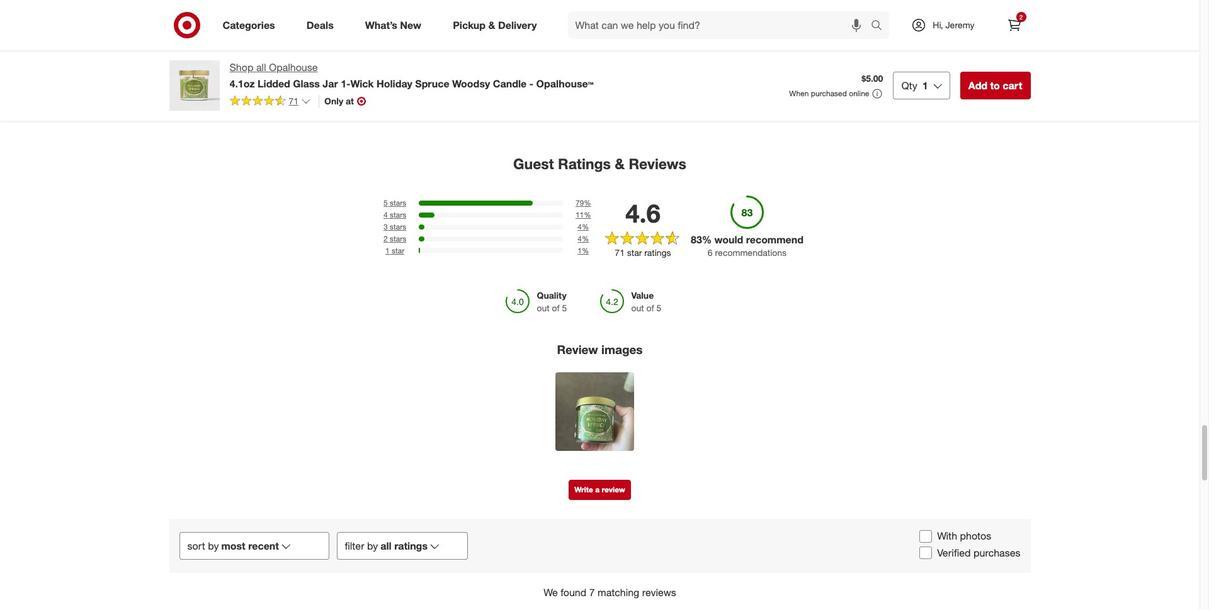 Task type: describe. For each thing, give the bounding box(es) containing it.
filter
[[345, 540, 364, 553]]

winterberry
[[948, 35, 994, 46]]

classic for cookie
[[721, 35, 750, 46]]

$268.00
[[562, 13, 593, 24]]

most
[[221, 540, 245, 553]]

cedar
[[819, 46, 843, 57]]

% for 3 stars
[[582, 222, 589, 232]]

83 % would recommend 6 recommendations
[[691, 233, 804, 258]]

recent
[[248, 540, 279, 553]]

guest ratings & reviews
[[513, 155, 686, 173]]

4 for 3 stars
[[578, 222, 582, 232]]

4 for 2 stars
[[578, 234, 582, 244]]

oils
[[362, 46, 377, 57]]

shop all opalhouse 4.1oz lidded glass jar 1-wick holiday spruce woodsy candle - opalhouse™
[[230, 61, 594, 90]]

woodsy
[[452, 77, 490, 90]]

photo
[[254, 34, 277, 44]]

dark
[[605, 67, 624, 77]]

$149.99
[[177, 13, 208, 24]]

- inside shop all opalhouse 4.1oz lidded glass jar 1-wick holiday spruce woodsy candle - opalhouse™
[[529, 77, 534, 90]]

vanilla
[[348, 57, 373, 68]]

out for value out of 5
[[631, 303, 644, 314]]

$16.89 yankee candle sparkling winterberry classic original jar candle burgundy 22oz
[[948, 13, 1046, 68]]

1 vertical spatial all
[[381, 540, 392, 553]]

candle inside $13.49 being frenshe coconut & soy wax reset candle with essential oils - cashmere vanilla - 7oz
[[367, 35, 395, 46]]

matching
[[598, 587, 639, 599]]

glass
[[293, 77, 320, 90]]

guest
[[513, 155, 554, 173]]

indoor
[[632, 56, 658, 66]]

71 star ratings
[[615, 247, 671, 258]]

6.8oz
[[852, 46, 873, 57]]

burgundy
[[948, 57, 986, 68]]

quality
[[537, 291, 567, 301]]

79 %
[[576, 199, 591, 208]]

- inside the '$149.99 reg $159.99 sale skylight 10" digital photo frame - black sponsored'
[[204, 45, 207, 55]]

recommendations
[[715, 248, 787, 258]]

lidded
[[258, 77, 290, 90]]

wick inside shop all opalhouse 4.1oz lidded glass jar 1-wick holiday spruce woodsy candle - opalhouse™
[[350, 77, 374, 90]]

original for yankee candle sparkling cinnamon classic original jar candle red 22oz
[[434, 46, 464, 57]]

$6.59 3-wick glade large candle - twinkling pine & cedar - 6.8oz
[[819, 13, 919, 57]]

by for sort by
[[208, 540, 219, 553]]

jar for cookie
[[691, 46, 703, 57]]

$268.00 reg $670.00 sale mark & day mellott 7'10"x10'2" rectangle washable woven indoor area rugs dark blue
[[562, 13, 658, 77]]

skylight
[[177, 34, 208, 44]]

$6.59
[[819, 13, 841, 24]]

cookie
[[691, 35, 719, 46]]

we
[[544, 587, 558, 599]]

5 for value out of 5
[[657, 303, 662, 314]]

deals link
[[296, 11, 349, 39]]

2 horizontal spatial 1
[[923, 79, 928, 92]]

candle up winterberry
[[978, 24, 1006, 35]]

2 for 2
[[1020, 13, 1023, 21]]

yankee for yankee candle sparkling cinnamon classic original jar candle red 22oz
[[434, 24, 462, 35]]

% inside '83 % would recommend 6 recommendations'
[[702, 233, 712, 246]]

stars for 3 stars
[[390, 222, 406, 232]]

a
[[595, 486, 600, 495]]

$13.49 being frenshe coconut & soy wax reset candle with essential oils - cashmere vanilla - 7oz
[[305, 13, 407, 68]]

found
[[561, 587, 587, 599]]

add to cart
[[969, 79, 1023, 92]]

cinnamon
[[434, 35, 474, 46]]

ratings
[[558, 155, 611, 173]]

83
[[691, 233, 702, 246]]

candle down '2' link
[[995, 46, 1023, 57]]

$5.00
[[862, 73, 883, 84]]

$13.49
[[305, 13, 332, 24]]

71 for 71
[[289, 96, 299, 106]]

red
[[511, 46, 527, 57]]

categories link
[[212, 11, 291, 39]]

3 stars
[[384, 222, 406, 232]]

cashmere
[[305, 57, 346, 68]]

candle up cinnamon
[[464, 24, 492, 35]]

& right pickup
[[488, 19, 495, 31]]

glade
[[849, 24, 872, 35]]

mellott
[[610, 34, 637, 44]]

candle inside $6.59 3-wick glade large candle - twinkling pine & cedar - 6.8oz
[[819, 35, 847, 46]]

deals
[[307, 19, 334, 31]]

verified
[[937, 547, 971, 560]]

holiday
[[377, 77, 412, 90]]

to
[[990, 79, 1000, 92]]

mark
[[562, 34, 582, 44]]

With photos checkbox
[[920, 531, 932, 543]]

- down the 'glade'
[[849, 35, 853, 46]]

star for 1
[[392, 246, 404, 256]]

% for 2 stars
[[582, 234, 589, 244]]

$670.00
[[575, 24, 602, 34]]

0 horizontal spatial ratings
[[394, 540, 428, 553]]

& right ratings
[[615, 155, 625, 173]]

2 for 2 stars
[[384, 234, 388, 244]]

jar inside shop all opalhouse 4.1oz lidded glass jar 1-wick holiday spruce woodsy candle - opalhouse™
[[323, 77, 338, 90]]

classic for winterberry
[[996, 35, 1025, 46]]

sponsored inside the '$149.99 reg $159.99 sale skylight 10" digital photo frame - black sponsored'
[[177, 56, 214, 65]]

cart
[[1003, 79, 1023, 92]]

2 link
[[1001, 11, 1028, 39]]

$15.49
[[691, 13, 717, 24]]

what's new link
[[354, 11, 437, 39]]

11 %
[[576, 211, 591, 220]]

frenshe
[[331, 24, 362, 35]]

3
[[384, 222, 388, 232]]

recommend
[[746, 233, 804, 246]]

4 % for 3 stars
[[578, 222, 589, 232]]

search button
[[866, 11, 896, 42]]

sale for day
[[604, 24, 619, 34]]

at
[[346, 96, 354, 106]]

candle down cookie
[[705, 46, 733, 57]]

review
[[557, 343, 598, 357]]

only at
[[324, 96, 354, 106]]

review
[[602, 486, 625, 495]]

reg for skylight
[[177, 24, 188, 34]]

- left 7oz
[[375, 57, 379, 68]]

% for 4 stars
[[584, 211, 591, 220]]

$16.89 for $16.89 yankee candle sparkling cinnamon classic original jar candle red 22oz
[[434, 13, 460, 24]]

washable
[[562, 56, 601, 66]]

stars for 2 stars
[[390, 234, 406, 244]]

area
[[562, 67, 580, 77]]

sale for digital
[[219, 24, 234, 34]]

1 horizontal spatial ratings
[[645, 247, 671, 258]]

shop
[[230, 61, 253, 74]]

stars for 4 stars
[[390, 211, 406, 220]]

essential
[[324, 46, 359, 57]]



Task type: locate. For each thing, give the bounding box(es) containing it.
0 vertical spatial 4 %
[[578, 222, 589, 232]]

0 horizontal spatial original
[[434, 46, 464, 57]]

5 inside the quality out of 5
[[562, 303, 567, 314]]

classic up cream
[[721, 35, 750, 46]]

0 horizontal spatial star
[[392, 246, 404, 256]]

11
[[576, 211, 584, 220]]

1 stars from the top
[[390, 199, 406, 208]]

of inside the quality out of 5
[[552, 303, 560, 314]]

yankee inside $16.89 yankee candle sparkling winterberry classic original jar candle burgundy 22oz
[[948, 24, 976, 35]]

1-
[[341, 77, 350, 90]]

1 down 11
[[578, 246, 582, 256]]

4 down 11
[[578, 222, 582, 232]]

0 horizontal spatial 22oz
[[434, 57, 453, 68]]

& right coconut
[[401, 24, 407, 35]]

1
[[923, 79, 928, 92], [385, 246, 390, 256], [578, 246, 582, 256]]

star down 4.6
[[627, 247, 642, 258]]

2 sparkling from the left
[[1009, 24, 1046, 35]]

all inside shop all opalhouse 4.1oz lidded glass jar 1-wick holiday spruce woodsy candle - opalhouse™
[[256, 61, 266, 74]]

reg down the $268.00 on the left top of page
[[562, 24, 573, 34]]

reg down $149.99
[[177, 24, 188, 34]]

4 stars
[[384, 211, 406, 220]]

candle
[[464, 24, 492, 35], [721, 24, 749, 35], [978, 24, 1006, 35], [367, 35, 395, 46], [819, 35, 847, 46], [481, 46, 509, 57], [705, 46, 733, 57], [995, 46, 1023, 57], [493, 77, 527, 90]]

of for value
[[647, 303, 654, 314]]

yankee up cookie
[[691, 24, 719, 35]]

christmas
[[752, 24, 792, 35]]

candle up cream
[[721, 24, 749, 35]]

0 horizontal spatial 71
[[289, 96, 299, 106]]

sale right $670.00
[[604, 24, 619, 34]]

reg inside the '$149.99 reg $159.99 sale skylight 10" digital photo frame - black sponsored'
[[177, 24, 188, 34]]

1 horizontal spatial reg
[[562, 24, 573, 34]]

jeremy
[[946, 20, 975, 30]]

1 out from the left
[[537, 303, 550, 314]]

only
[[324, 96, 343, 106]]

$149.99 reg $159.99 sale skylight 10" digital photo frame - black sponsored
[[177, 13, 277, 65]]

$16.89 for $16.89 yankee candle sparkling winterberry classic original jar candle burgundy 22oz
[[948, 13, 974, 24]]

4 %
[[578, 222, 589, 232], [578, 234, 589, 244]]

by for filter by
[[367, 540, 378, 553]]

filter by all ratings
[[345, 540, 428, 553]]

sparkling inside $16.89 yankee candle sparkling winterberry classic original jar candle burgundy 22oz
[[1009, 24, 1046, 35]]

day
[[593, 34, 608, 44]]

guest review image 1 of 1, zoom in image
[[556, 373, 634, 452]]

2 4 % from the top
[[578, 234, 589, 244]]

2 horizontal spatial original
[[948, 46, 978, 57]]

opalhouse
[[269, 61, 318, 74]]

71 right 1 %
[[615, 247, 625, 258]]

$16.89 right hi,
[[948, 13, 974, 24]]

6
[[708, 248, 713, 258]]

stars down 5 stars
[[390, 211, 406, 220]]

1 horizontal spatial $16.89
[[948, 13, 974, 24]]

79
[[576, 199, 584, 208]]

0 vertical spatial 2
[[1020, 13, 1023, 21]]

reviews
[[642, 587, 676, 599]]

sparkling inside '$16.89 yankee candle sparkling cinnamon classic original jar candle red 22oz'
[[495, 24, 532, 35]]

1 vertical spatial 71
[[615, 247, 625, 258]]

candle down coconut
[[367, 35, 395, 46]]

1 down 2 stars
[[385, 246, 390, 256]]

jar down winterberry
[[980, 46, 992, 57]]

1 horizontal spatial sponsored
[[305, 57, 342, 67]]

of for quality
[[552, 303, 560, 314]]

classic down pickup & delivery
[[476, 35, 505, 46]]

$159.99
[[190, 24, 217, 34]]

spruce
[[415, 77, 449, 90]]

4.1oz
[[230, 77, 255, 90]]

22oz inside $16.89 yankee candle sparkling winterberry classic original jar candle burgundy 22oz
[[988, 57, 1007, 68]]

value
[[631, 291, 654, 301]]

coconut
[[365, 24, 399, 35]]

- right oils
[[379, 46, 383, 57]]

all right the shop
[[256, 61, 266, 74]]

reset
[[342, 35, 365, 46]]

cream
[[735, 46, 762, 57]]

reg for mark
[[562, 24, 573, 34]]

0 vertical spatial wick
[[827, 24, 847, 35]]

stars for 5 stars
[[390, 199, 406, 208]]

3 classic from the left
[[996, 35, 1025, 46]]

original inside $15.49 yankee candle christmas cookie classic original jar candle cream 22oz
[[752, 35, 782, 46]]

candle inside shop all opalhouse 4.1oz lidded glass jar 1-wick holiday spruce woodsy candle - opalhouse™
[[493, 77, 527, 90]]

ratings right filter
[[394, 540, 428, 553]]

71 for 71 star ratings
[[615, 247, 625, 258]]

1 for 1 %
[[578, 246, 582, 256]]

twinkling
[[855, 35, 891, 46]]

2 of from the left
[[647, 303, 654, 314]]

pickup
[[453, 19, 486, 31]]

71
[[289, 96, 299, 106], [615, 247, 625, 258]]

photos
[[960, 530, 992, 543]]

7
[[589, 587, 595, 599]]

1 yankee from the left
[[434, 24, 462, 35]]

yankee inside '$16.89 yankee candle sparkling cinnamon classic original jar candle red 22oz'
[[434, 24, 462, 35]]

sale inside $268.00 reg $670.00 sale mark & day mellott 7'10"x10'2" rectangle washable woven indoor area rugs dark blue
[[604, 24, 619, 34]]

2 down 3
[[384, 234, 388, 244]]

all
[[256, 61, 266, 74], [381, 540, 392, 553]]

1 horizontal spatial out
[[631, 303, 644, 314]]

jar down cinnamon
[[466, 46, 478, 57]]

1 horizontal spatial sparkling
[[1009, 24, 1046, 35]]

yankee up cinnamon
[[434, 24, 462, 35]]

original for yankee candle christmas cookie classic original jar candle cream 22oz
[[752, 35, 782, 46]]

1 vertical spatial 2
[[384, 234, 388, 244]]

yankee for yankee candle sparkling winterberry classic original jar candle burgundy 22oz
[[948, 24, 976, 35]]

1 for 1 star
[[385, 246, 390, 256]]

-
[[849, 35, 853, 46], [204, 45, 207, 55], [379, 46, 383, 57], [846, 46, 849, 57], [375, 57, 379, 68], [529, 77, 534, 90]]

2 horizontal spatial yankee
[[948, 24, 976, 35]]

candle up the cedar at the right
[[819, 35, 847, 46]]

ratings down 4.6
[[645, 247, 671, 258]]

stars up 1 star
[[390, 234, 406, 244]]

2 stars from the top
[[390, 211, 406, 220]]

& inside $6.59 3-wick glade large candle - twinkling pine & cedar - 6.8oz
[[914, 35, 919, 46]]

purchases
[[974, 547, 1021, 560]]

0 horizontal spatial reg
[[177, 24, 188, 34]]

0 vertical spatial ratings
[[645, 247, 671, 258]]

1 horizontal spatial wick
[[827, 24, 847, 35]]

0 horizontal spatial sale
[[219, 24, 234, 34]]

5 for quality out of 5
[[562, 303, 567, 314]]

4 up 1 %
[[578, 234, 582, 244]]

original down christmas
[[752, 35, 782, 46]]

sparkling
[[495, 24, 532, 35], [1009, 24, 1046, 35]]

2 vertical spatial 4
[[578, 234, 582, 244]]

0 horizontal spatial sparkling
[[495, 24, 532, 35]]

by right sort
[[208, 540, 219, 553]]

delivery
[[498, 19, 537, 31]]

5
[[384, 199, 388, 208], [562, 303, 567, 314], [657, 303, 662, 314]]

sort by most recent
[[187, 540, 279, 553]]

1 horizontal spatial 1
[[578, 246, 582, 256]]

classic right winterberry
[[996, 35, 1025, 46]]

stars down 4 stars
[[390, 222, 406, 232]]

2
[[1020, 13, 1023, 21], [384, 234, 388, 244]]

1 sparkling from the left
[[495, 24, 532, 35]]

original inside $16.89 yankee candle sparkling winterberry classic original jar candle burgundy 22oz
[[948, 46, 978, 57]]

of inside value out of 5
[[647, 303, 654, 314]]

2 sale from the left
[[604, 24, 619, 34]]

4 % down 11 %
[[578, 222, 589, 232]]

quality out of 5
[[537, 291, 567, 314]]

images
[[602, 343, 643, 357]]

sponsored
[[177, 56, 214, 65], [305, 57, 342, 67]]

wick
[[827, 24, 847, 35], [350, 77, 374, 90]]

% for 1 star
[[582, 246, 589, 256]]

classic inside '$16.89 yankee candle sparkling cinnamon classic original jar candle red 22oz'
[[476, 35, 505, 46]]

Verified purchases checkbox
[[920, 548, 932, 560]]

22oz up add to cart button
[[988, 57, 1007, 68]]

jar inside '$16.89 yankee candle sparkling cinnamon classic original jar candle red 22oz'
[[466, 46, 478, 57]]

$15.49 yankee candle christmas cookie classic original jar candle cream 22oz
[[691, 13, 792, 57]]

1 horizontal spatial 71
[[615, 247, 625, 258]]

22oz inside '$16.89 yankee candle sparkling cinnamon classic original jar candle red 22oz'
[[434, 57, 453, 68]]

sponsored down with
[[305, 57, 342, 67]]

1 vertical spatial 4 %
[[578, 234, 589, 244]]

1 vertical spatial wick
[[350, 77, 374, 90]]

1 horizontal spatial classic
[[721, 35, 750, 46]]

blue
[[626, 67, 644, 77]]

0 vertical spatial all
[[256, 61, 266, 74]]

candle left the red
[[481, 46, 509, 57]]

2 by from the left
[[367, 540, 378, 553]]

1 vertical spatial 4
[[578, 222, 582, 232]]

5 inside value out of 5
[[657, 303, 662, 314]]

1 4 % from the top
[[578, 222, 589, 232]]

original
[[752, 35, 782, 46], [434, 46, 464, 57], [948, 46, 978, 57]]

1 horizontal spatial 2
[[1020, 13, 1023, 21]]

out inside the quality out of 5
[[537, 303, 550, 314]]

4 % up 1 %
[[578, 234, 589, 244]]

1 horizontal spatial by
[[367, 540, 378, 553]]

verified purchases
[[937, 547, 1021, 560]]

sparkling up the red
[[495, 24, 532, 35]]

1 right qty
[[923, 79, 928, 92]]

star for 71
[[627, 247, 642, 258]]

star down 2 stars
[[392, 246, 404, 256]]

yankee inside $15.49 yankee candle christmas cookie classic original jar candle cream 22oz
[[691, 24, 719, 35]]

sparkling for yankee candle sparkling winterberry classic original jar candle burgundy 22oz
[[1009, 24, 1046, 35]]

0 vertical spatial 4
[[384, 211, 388, 220]]

of
[[552, 303, 560, 314], [647, 303, 654, 314]]

0 horizontal spatial of
[[552, 303, 560, 314]]

image of 4.1oz lidded glass jar 1-wick holiday spruce woodsy candle - opalhouse™ image
[[169, 60, 220, 111]]

jar inside $16.89 yankee candle sparkling winterberry classic original jar candle burgundy 22oz
[[980, 46, 992, 57]]

1 sale from the left
[[219, 24, 234, 34]]

out for quality out of 5
[[537, 303, 550, 314]]

reg
[[177, 24, 188, 34], [562, 24, 573, 34]]

0 horizontal spatial $16.89
[[434, 13, 460, 24]]

0 horizontal spatial sponsored
[[177, 56, 214, 65]]

3 yankee from the left
[[948, 24, 976, 35]]

2 horizontal spatial 5
[[657, 303, 662, 314]]

being
[[305, 24, 328, 35]]

original inside '$16.89 yankee candle sparkling cinnamon classic original jar candle red 22oz'
[[434, 46, 464, 57]]

22oz inside $15.49 yankee candle christmas cookie classic original jar candle cream 22oz
[[764, 46, 783, 57]]

write a review
[[575, 486, 625, 495]]

1 $16.89 from the left
[[434, 13, 460, 24]]

2 $16.89 from the left
[[948, 13, 974, 24]]

opalhouse™
[[536, 77, 594, 90]]

0 horizontal spatial 5
[[384, 199, 388, 208]]

3-
[[819, 24, 827, 35]]

jar down cookie
[[691, 46, 703, 57]]

% for 5 stars
[[584, 199, 591, 208]]

wick down the vanilla
[[350, 77, 374, 90]]

out down the value
[[631, 303, 644, 314]]

classic inside $16.89 yankee candle sparkling winterberry classic original jar candle burgundy 22oz
[[996, 35, 1025, 46]]

new
[[400, 19, 421, 31]]

original for yankee candle sparkling winterberry classic original jar candle burgundy 22oz
[[948, 46, 978, 57]]

jar for winterberry
[[980, 46, 992, 57]]

- left 6.8oz
[[846, 46, 849, 57]]

wick inside $6.59 3-wick glade large candle - twinkling pine & cedar - 6.8oz
[[827, 24, 847, 35]]

reviews
[[629, 155, 686, 173]]

hi,
[[933, 20, 943, 30]]

original down cinnamon
[[434, 46, 464, 57]]

out down quality
[[537, 303, 550, 314]]

all right filter
[[381, 540, 392, 553]]

sparkling up cart
[[1009, 24, 1046, 35]]

$16.89 inside $16.89 yankee candle sparkling winterberry classic original jar candle burgundy 22oz
[[948, 13, 974, 24]]

2 horizontal spatial classic
[[996, 35, 1025, 46]]

with photos
[[937, 530, 992, 543]]

of down the value
[[647, 303, 654, 314]]

& inside $13.49 being frenshe coconut & soy wax reset candle with essential oils - cashmere vanilla - 7oz
[[401, 24, 407, 35]]

original up the burgundy on the right of the page
[[948, 46, 978, 57]]

wick down $6.59
[[827, 24, 847, 35]]

1 of from the left
[[552, 303, 560, 314]]

0 horizontal spatial wick
[[350, 77, 374, 90]]

what's
[[365, 19, 397, 31]]

0 horizontal spatial yankee
[[434, 24, 462, 35]]

1 vertical spatial ratings
[[394, 540, 428, 553]]

out inside value out of 5
[[631, 303, 644, 314]]

jar inside $15.49 yankee candle christmas cookie classic original jar candle cream 22oz
[[691, 46, 703, 57]]

& up 7'10"x10'2" at the top of page
[[585, 34, 590, 44]]

4
[[384, 211, 388, 220], [578, 222, 582, 232], [578, 234, 582, 244]]

1 horizontal spatial of
[[647, 303, 654, 314]]

2 reg from the left
[[562, 24, 573, 34]]

2 classic from the left
[[721, 35, 750, 46]]

ratings
[[645, 247, 671, 258], [394, 540, 428, 553]]

1 classic from the left
[[476, 35, 505, 46]]

1 horizontal spatial 5
[[562, 303, 567, 314]]

5 down quality
[[562, 303, 567, 314]]

0 horizontal spatial classic
[[476, 35, 505, 46]]

sparkling for yankee candle sparkling cinnamon classic original jar candle red 22oz
[[495, 24, 532, 35]]

22oz for $16.89 yankee candle sparkling cinnamon classic original jar candle red 22oz
[[434, 57, 453, 68]]

& inside $268.00 reg $670.00 sale mark & day mellott 7'10"x10'2" rectangle washable woven indoor area rugs dark blue
[[585, 34, 590, 44]]

- left 'opalhouse™'
[[529, 77, 534, 90]]

1 reg from the left
[[177, 24, 188, 34]]

5 up 4 stars
[[384, 199, 388, 208]]

yankee up winterberry
[[948, 24, 976, 35]]

4 stars from the top
[[390, 234, 406, 244]]

digital
[[226, 34, 251, 44]]

22oz for $15.49 yankee candle christmas cookie classic original jar candle cream 22oz
[[764, 46, 783, 57]]

0 horizontal spatial 1
[[385, 246, 390, 256]]

by right filter
[[367, 540, 378, 553]]

1 horizontal spatial all
[[381, 540, 392, 553]]

3 stars from the top
[[390, 222, 406, 232]]

4.6
[[626, 198, 661, 228]]

sponsored down frame
[[177, 56, 214, 65]]

& right pine
[[914, 35, 919, 46]]

1 horizontal spatial star
[[627, 247, 642, 258]]

write
[[575, 486, 593, 495]]

1 %
[[578, 246, 589, 256]]

4 % for 2 stars
[[578, 234, 589, 244]]

22oz down christmas
[[764, 46, 783, 57]]

5 down "71 star ratings"
[[657, 303, 662, 314]]

10"
[[210, 34, 224, 44]]

1 horizontal spatial original
[[752, 35, 782, 46]]

2 right jeremy on the right of page
[[1020, 13, 1023, 21]]

What can we help you find? suggestions appear below search field
[[568, 11, 874, 39]]

reg inside $268.00 reg $670.00 sale mark & day mellott 7'10"x10'2" rectangle washable woven indoor area rugs dark blue
[[562, 24, 573, 34]]

jar
[[466, 46, 478, 57], [691, 46, 703, 57], [980, 46, 992, 57], [323, 77, 338, 90]]

2 out from the left
[[631, 303, 644, 314]]

candle down the red
[[493, 77, 527, 90]]

0 vertical spatial 71
[[289, 96, 299, 106]]

stars up 4 stars
[[390, 199, 406, 208]]

jar for cinnamon
[[466, 46, 478, 57]]

0 horizontal spatial all
[[256, 61, 266, 74]]

with
[[937, 530, 957, 543]]

yankee for yankee candle christmas cookie classic original jar candle cream 22oz
[[691, 24, 719, 35]]

large
[[875, 24, 897, 35]]

1 horizontal spatial sale
[[604, 24, 619, 34]]

22oz for $16.89 yankee candle sparkling winterberry classic original jar candle burgundy 22oz
[[988, 57, 1007, 68]]

1 horizontal spatial 22oz
[[764, 46, 783, 57]]

of down quality
[[552, 303, 560, 314]]

- left black
[[204, 45, 207, 55]]

1 horizontal spatial yankee
[[691, 24, 719, 35]]

jar left 1-
[[323, 77, 338, 90]]

sale up black
[[219, 24, 234, 34]]

0 horizontal spatial by
[[208, 540, 219, 553]]

when
[[789, 89, 809, 98]]

$16.89 up cinnamon
[[434, 13, 460, 24]]

&
[[488, 19, 495, 31], [401, 24, 407, 35], [585, 34, 590, 44], [914, 35, 919, 46], [615, 155, 625, 173]]

rugs
[[583, 67, 603, 77]]

0 horizontal spatial 2
[[384, 234, 388, 244]]

1 by from the left
[[208, 540, 219, 553]]

0 horizontal spatial out
[[537, 303, 550, 314]]

we found 7 matching reviews
[[544, 587, 676, 599]]

classic inside $15.49 yankee candle christmas cookie classic original jar candle cream 22oz
[[721, 35, 750, 46]]

2 yankee from the left
[[691, 24, 719, 35]]

2 horizontal spatial 22oz
[[988, 57, 1007, 68]]

71 down 'glass'
[[289, 96, 299, 106]]

classic for cinnamon
[[476, 35, 505, 46]]

22oz up the spruce
[[434, 57, 453, 68]]

$16.89 inside '$16.89 yankee candle sparkling cinnamon classic original jar candle red 22oz'
[[434, 13, 460, 24]]

sale inside the '$149.99 reg $159.99 sale skylight 10" digital photo frame - black sponsored'
[[219, 24, 234, 34]]

woven
[[603, 56, 630, 66]]

4 up 3
[[384, 211, 388, 220]]



Task type: vqa. For each thing, say whether or not it's contained in the screenshot.
UV
no



